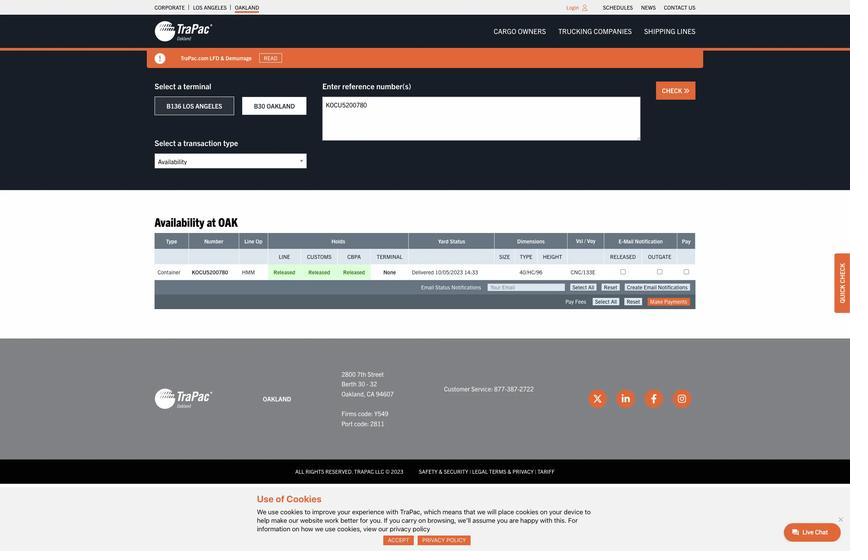 Task type: locate. For each thing, give the bounding box(es) containing it.
your up "this."
[[549, 508, 562, 516]]

0 horizontal spatial privacy
[[422, 537, 445, 543]]

1 horizontal spatial with
[[540, 517, 553, 524]]

1 vertical spatial pay
[[566, 298, 574, 305]]

1 horizontal spatial you
[[497, 517, 508, 524]]

availability
[[155, 214, 204, 229]]

1 horizontal spatial |
[[535, 468, 536, 475]]

terminal
[[377, 253, 403, 260]]

better
[[341, 517, 358, 524]]

1 horizontal spatial your
[[549, 508, 562, 516]]

oakland image
[[155, 20, 213, 42], [155, 388, 213, 410]]

-
[[367, 380, 369, 388]]

we
[[477, 508, 486, 516], [315, 525, 323, 533]]

contact us
[[664, 4, 696, 11]]

0 horizontal spatial your
[[337, 508, 350, 516]]

container
[[158, 269, 180, 276]]

1 your from the left
[[337, 508, 350, 516]]

solid image
[[155, 53, 165, 64]]

2800
[[342, 370, 356, 378]]

pay left fees
[[566, 298, 574, 305]]

email status notifications
[[421, 284, 481, 291]]

0 horizontal spatial we
[[315, 525, 323, 533]]

los right b136
[[183, 102, 194, 110]]

your up better
[[337, 508, 350, 516]]

privacy
[[513, 468, 534, 475], [422, 537, 445, 543]]

delivered
[[412, 269, 434, 276]]

experience
[[352, 508, 384, 516]]

| left legal
[[470, 468, 471, 475]]

0 vertical spatial type
[[166, 238, 177, 245]]

select left transaction
[[155, 138, 176, 148]]

/
[[584, 237, 586, 244]]

voy
[[587, 237, 596, 244]]

use down the work
[[325, 525, 336, 533]]

a
[[178, 81, 182, 91], [178, 138, 182, 148]]

banner
[[0, 15, 850, 68]]

line
[[244, 238, 254, 245], [279, 253, 290, 260]]

fees
[[575, 298, 586, 305]]

a left terminal
[[178, 81, 182, 91]]

30
[[358, 380, 365, 388]]

reserved.
[[325, 468, 353, 475]]

b30
[[254, 102, 265, 110]]

0 vertical spatial pay
[[682, 238, 691, 245]]

read
[[264, 54, 278, 61]]

privacy
[[390, 525, 411, 533]]

line left op
[[244, 238, 254, 245]]

for
[[360, 517, 368, 524]]

1 vertical spatial status
[[435, 284, 450, 291]]

status for email
[[435, 284, 450, 291]]

you
[[389, 517, 400, 524], [497, 517, 508, 524]]

angeles left oakland link
[[204, 4, 227, 11]]

14:33
[[464, 269, 478, 276]]

angeles down terminal
[[195, 102, 222, 110]]

los right corporate
[[193, 4, 203, 11]]

on
[[540, 508, 548, 516], [419, 517, 426, 524], [292, 525, 299, 533]]

released
[[610, 253, 636, 260], [274, 269, 295, 276], [308, 269, 330, 276], [343, 269, 365, 276]]

1 vertical spatial oakland
[[267, 102, 295, 110]]

0 horizontal spatial cookies
[[280, 508, 303, 516]]

1 vertical spatial use
[[325, 525, 336, 533]]

tariff link
[[538, 468, 555, 475]]

status for yard
[[450, 238, 465, 245]]

legal terms & privacy link
[[472, 468, 534, 475]]

cookies
[[280, 508, 303, 516], [516, 508, 539, 516]]

2 to from the left
[[585, 508, 591, 516]]

type down dimensions
[[520, 253, 532, 260]]

angeles
[[204, 4, 227, 11], [195, 102, 222, 110]]

0 horizontal spatial |
[[470, 468, 471, 475]]

delivered 10/05/2023 14:33
[[412, 269, 478, 276]]

select up b136
[[155, 81, 176, 91]]

code: right port
[[354, 420, 369, 427]]

corporate link
[[155, 2, 185, 13]]

None checkbox
[[657, 270, 662, 275]]

pay for pay
[[682, 238, 691, 245]]

1 vertical spatial we
[[315, 525, 323, 533]]

companies
[[594, 27, 632, 36]]

we
[[257, 508, 266, 516]]

0 horizontal spatial use
[[268, 508, 279, 516]]

0 vertical spatial menu bar
[[599, 2, 700, 13]]

& right the safety
[[439, 468, 443, 475]]

& right terms
[[508, 468, 511, 475]]

pay right "notification"
[[682, 238, 691, 245]]

1 horizontal spatial pay
[[682, 238, 691, 245]]

1 vertical spatial oakland image
[[155, 388, 213, 410]]

1 vertical spatial with
[[540, 517, 553, 524]]

1 select from the top
[[155, 81, 176, 91]]

for
[[568, 517, 578, 524]]

0 vertical spatial line
[[244, 238, 254, 245]]

1 vertical spatial line
[[279, 253, 290, 260]]

on left the "device"
[[540, 508, 548, 516]]

|
[[470, 468, 471, 475], [535, 468, 536, 475]]

our right make on the left
[[289, 517, 299, 524]]

privacy down policy
[[422, 537, 445, 543]]

yard status
[[438, 238, 465, 245]]

2722
[[520, 385, 534, 393]]

with left "this."
[[540, 517, 553, 524]]

2 | from the left
[[535, 468, 536, 475]]

0 horizontal spatial pay
[[566, 298, 574, 305]]

number
[[204, 238, 223, 245]]

1 vertical spatial a
[[178, 138, 182, 148]]

0 vertical spatial our
[[289, 517, 299, 524]]

status
[[450, 238, 465, 245], [435, 284, 450, 291]]

you down place on the right bottom
[[497, 517, 508, 524]]

0 vertical spatial select
[[155, 81, 176, 91]]

& right lfd
[[221, 54, 225, 61]]

0 horizontal spatial line
[[244, 238, 254, 245]]

0 horizontal spatial to
[[305, 508, 311, 516]]

2 select from the top
[[155, 138, 176, 148]]

0 horizontal spatial check
[[662, 87, 684, 94]]

1 vertical spatial menu bar
[[488, 24, 702, 39]]

a left transaction
[[178, 138, 182, 148]]

Your Email email field
[[488, 284, 565, 291]]

line left customs at the top left of page
[[279, 253, 290, 260]]

oakland
[[235, 4, 259, 11], [267, 102, 295, 110], [263, 395, 291, 403]]

we up assume
[[477, 508, 486, 516]]

0 vertical spatial use
[[268, 508, 279, 516]]

privacy left tariff
[[513, 468, 534, 475]]

0 horizontal spatial you
[[389, 517, 400, 524]]

| left tariff link
[[535, 468, 536, 475]]

2 vertical spatial oakland
[[263, 395, 291, 403]]

1 horizontal spatial we
[[477, 508, 486, 516]]

cookies up happy
[[516, 508, 539, 516]]

1 a from the top
[[178, 81, 182, 91]]

0 vertical spatial check
[[662, 87, 684, 94]]

1 horizontal spatial check
[[839, 263, 846, 283]]

notification
[[635, 238, 663, 245]]

which
[[424, 508, 441, 516]]

security
[[444, 468, 468, 475]]

released right hmm
[[274, 269, 295, 276]]

1 vertical spatial type
[[520, 253, 532, 260]]

line for line op
[[244, 238, 254, 245]]

hmm
[[242, 269, 255, 276]]

on left how
[[292, 525, 299, 533]]

terms
[[489, 468, 506, 475]]

customer service: 877-387-2722
[[444, 385, 534, 393]]

to up website
[[305, 508, 311, 516]]

0 vertical spatial with
[[386, 508, 398, 516]]

0 horizontal spatial our
[[289, 517, 299, 524]]

None checkbox
[[621, 270, 626, 275], [684, 270, 689, 275], [621, 270, 626, 275], [684, 270, 689, 275]]

0 horizontal spatial with
[[386, 508, 398, 516]]

2 vertical spatial on
[[292, 525, 299, 533]]

code: up 2811 at the left
[[358, 410, 373, 417]]

menu bar up shipping
[[599, 2, 700, 13]]

trapac
[[354, 468, 374, 475]]

with
[[386, 508, 398, 516], [540, 517, 553, 524]]

to right the "device"
[[585, 508, 591, 516]]

quick
[[839, 285, 846, 303]]

94607
[[376, 390, 394, 398]]

with up if
[[386, 508, 398, 516]]

1 vertical spatial privacy
[[422, 537, 445, 543]]

select for select a transaction type
[[155, 138, 176, 148]]

website
[[300, 517, 323, 524]]

1 horizontal spatial line
[[279, 253, 290, 260]]

a for terminal
[[178, 81, 182, 91]]

&
[[221, 54, 225, 61], [439, 468, 443, 475], [508, 468, 511, 475]]

0 vertical spatial on
[[540, 508, 548, 516]]

1 vertical spatial select
[[155, 138, 176, 148]]

menu bar
[[599, 2, 700, 13], [488, 24, 702, 39]]

status right email
[[435, 284, 450, 291]]

2 a from the top
[[178, 138, 182, 148]]

0 vertical spatial privacy
[[513, 468, 534, 475]]

0 vertical spatial oakland image
[[155, 20, 213, 42]]

0 vertical spatial status
[[450, 238, 465, 245]]

1 horizontal spatial use
[[325, 525, 336, 533]]

0 vertical spatial a
[[178, 81, 182, 91]]

dimensions
[[517, 238, 545, 245]]

footer
[[0, 338, 850, 484]]

firms
[[342, 410, 357, 417]]

released down customs at the top left of page
[[308, 269, 330, 276]]

assume
[[473, 517, 495, 524]]

1 horizontal spatial on
[[419, 517, 426, 524]]

1 horizontal spatial to
[[585, 508, 591, 516]]

los
[[193, 4, 203, 11], [183, 102, 194, 110]]

status right yard
[[450, 238, 465, 245]]

rights
[[306, 468, 324, 475]]

we down website
[[315, 525, 323, 533]]

us
[[689, 4, 696, 11]]

availability at oak
[[155, 214, 238, 229]]

1 vertical spatial our
[[378, 525, 388, 533]]

we'll
[[458, 517, 471, 524]]

None button
[[570, 284, 597, 291], [602, 284, 620, 291], [625, 284, 690, 291], [593, 298, 619, 305], [625, 298, 642, 305], [570, 284, 597, 291], [602, 284, 620, 291], [625, 284, 690, 291], [593, 298, 619, 305], [625, 298, 642, 305]]

on up policy
[[419, 517, 426, 524]]

1 | from the left
[[470, 468, 471, 475]]

our
[[289, 517, 299, 524], [378, 525, 388, 533]]

device
[[564, 508, 583, 516]]

oak
[[218, 214, 238, 229]]

none
[[383, 269, 396, 276]]

2 horizontal spatial &
[[508, 468, 511, 475]]

corporate
[[155, 4, 185, 11]]

select
[[155, 81, 176, 91], [155, 138, 176, 148]]

menu bar down light image
[[488, 24, 702, 39]]

carry
[[402, 517, 417, 524]]

1 vertical spatial check
[[839, 263, 846, 283]]

1 horizontal spatial cookies
[[516, 508, 539, 516]]

cookies up make on the left
[[280, 508, 303, 516]]

street
[[368, 370, 384, 378]]

policy
[[413, 525, 430, 533]]

you right if
[[389, 517, 400, 524]]

0 horizontal spatial on
[[292, 525, 299, 533]]

customer
[[444, 385, 470, 393]]

our down if
[[378, 525, 388, 533]]

b136
[[167, 102, 181, 110]]

type down availability on the top left of the page
[[166, 238, 177, 245]]

10/05/2023
[[435, 269, 463, 276]]

use up make on the left
[[268, 508, 279, 516]]



Task type: describe. For each thing, give the bounding box(es) containing it.
2 you from the left
[[497, 517, 508, 524]]

7th
[[357, 370, 366, 378]]

387-
[[507, 385, 520, 393]]

demurrage
[[226, 54, 252, 61]]

port
[[342, 420, 353, 427]]

trapac.com lfd & demurrage
[[181, 54, 252, 61]]

check button
[[656, 82, 696, 100]]

enter reference number(s)
[[322, 81, 411, 91]]

1 you from the left
[[389, 517, 400, 524]]

at
[[207, 214, 216, 229]]

privacy inside privacy policy 'link'
[[422, 537, 445, 543]]

this.
[[554, 517, 567, 524]]

cargo owners
[[494, 27, 546, 36]]

read link
[[260, 53, 282, 63]]

released down cbpa
[[343, 269, 365, 276]]

1 vertical spatial on
[[419, 517, 426, 524]]

height
[[543, 253, 562, 260]]

0 vertical spatial we
[[477, 508, 486, 516]]

quick check link
[[835, 254, 850, 313]]

1 vertical spatial code:
[[354, 420, 369, 427]]

1 oakland image from the top
[[155, 20, 213, 42]]

2 your from the left
[[549, 508, 562, 516]]

vsl / voy
[[576, 237, 596, 244]]

cookies,
[[337, 525, 362, 533]]

policy
[[447, 537, 466, 543]]

1 horizontal spatial type
[[520, 253, 532, 260]]

cargo owners link
[[488, 24, 552, 39]]

lines
[[677, 27, 696, 36]]

0 horizontal spatial &
[[221, 54, 225, 61]]

1 vertical spatial los
[[183, 102, 194, 110]]

all rights reserved. trapac llc © 2023
[[295, 468, 403, 475]]

no image
[[837, 515, 844, 523]]

oakland link
[[235, 2, 259, 13]]

llc
[[375, 468, 384, 475]]

use
[[257, 494, 274, 505]]

pay for pay fees
[[566, 298, 574, 305]]

check inside quick check link
[[839, 263, 846, 283]]

1 horizontal spatial &
[[439, 468, 443, 475]]

e-
[[619, 238, 624, 245]]

light image
[[582, 5, 588, 11]]

0 vertical spatial code:
[[358, 410, 373, 417]]

you.
[[370, 517, 382, 524]]

type
[[223, 138, 238, 148]]

menu bar containing schedules
[[599, 2, 700, 13]]

e-mail notification
[[619, 238, 663, 245]]

vsl
[[576, 237, 583, 244]]

safety & security | legal terms & privacy | tariff
[[419, 468, 555, 475]]

footer containing 2800 7th street
[[0, 338, 850, 484]]

login
[[566, 4, 579, 11]]

select for select a terminal
[[155, 81, 176, 91]]

0 vertical spatial oakland
[[235, 4, 259, 11]]

Enter reference number(s) text field
[[322, 97, 641, 141]]

safety
[[419, 468, 438, 475]]

trucking companies link
[[552, 24, 638, 39]]

email
[[421, 284, 434, 291]]

holds
[[332, 238, 345, 245]]

1 vertical spatial angeles
[[195, 102, 222, 110]]

outgate
[[648, 253, 672, 260]]

enter
[[322, 81, 341, 91]]

schedules link
[[603, 2, 633, 13]]

b136 los angeles
[[167, 102, 222, 110]]

2811
[[370, 420, 385, 427]]

safety & security link
[[419, 468, 468, 475]]

0 vertical spatial los
[[193, 4, 203, 11]]

2800 7th street berth 30 - 32 oakland, ca 94607
[[342, 370, 394, 398]]

2 cookies from the left
[[516, 508, 539, 516]]

firms code:  y549 port code:  2811
[[342, 410, 388, 427]]

1 to from the left
[[305, 508, 311, 516]]

cbpa
[[347, 253, 361, 260]]

menu bar containing cargo owners
[[488, 24, 702, 39]]

news
[[641, 4, 656, 11]]

browsing,
[[428, 517, 456, 524]]

service:
[[471, 385, 493, 393]]

how
[[301, 525, 313, 533]]

all
[[295, 468, 304, 475]]

privacy policy
[[422, 537, 466, 543]]

check inside check button
[[662, 87, 684, 94]]

1 cookies from the left
[[280, 508, 303, 516]]

1 horizontal spatial our
[[378, 525, 388, 533]]

transaction
[[183, 138, 222, 148]]

use of cookies we use cookies to improve your experience with trapac, which means that we will place cookies on your device to help make our website work better for you. if you carry on browsing, we'll assume you are happy with this. for information on how we use cookies, view our privacy policy
[[257, 494, 591, 533]]

solid image
[[684, 88, 690, 94]]

y549
[[374, 410, 388, 417]]

make
[[271, 517, 287, 524]]

op
[[256, 238, 263, 245]]

legal
[[472, 468, 488, 475]]

quick check
[[839, 263, 846, 303]]

customs
[[307, 253, 332, 260]]

privacy policy link
[[418, 536, 471, 545]]

40/hc/96
[[520, 269, 543, 276]]

payments
[[664, 298, 687, 305]]

released down e-
[[610, 253, 636, 260]]

line for line
[[279, 253, 290, 260]]

will
[[487, 508, 497, 516]]

make payments
[[650, 298, 687, 305]]

number(s)
[[376, 81, 411, 91]]

news link
[[641, 2, 656, 13]]

accept link
[[383, 536, 414, 545]]

contact
[[664, 4, 687, 11]]

berth
[[342, 380, 357, 388]]

shipping lines link
[[638, 24, 702, 39]]

0 vertical spatial angeles
[[204, 4, 227, 11]]

are
[[509, 517, 519, 524]]

improve
[[312, 508, 336, 516]]

a for transaction
[[178, 138, 182, 148]]

banner containing cargo owners
[[0, 15, 850, 68]]

trapac.com
[[181, 54, 209, 61]]

tariff
[[538, 468, 555, 475]]

trapac,
[[400, 508, 422, 516]]

1 horizontal spatial privacy
[[513, 468, 534, 475]]

32
[[370, 380, 377, 388]]

0 horizontal spatial type
[[166, 238, 177, 245]]

select a terminal
[[155, 81, 211, 91]]

reference
[[342, 81, 375, 91]]

2 horizontal spatial on
[[540, 508, 548, 516]]

los angeles
[[193, 4, 227, 11]]

2 oakland image from the top
[[155, 388, 213, 410]]



Task type: vqa. For each thing, say whether or not it's contained in the screenshot.
first 10/10/2023 07:00 from the top
no



